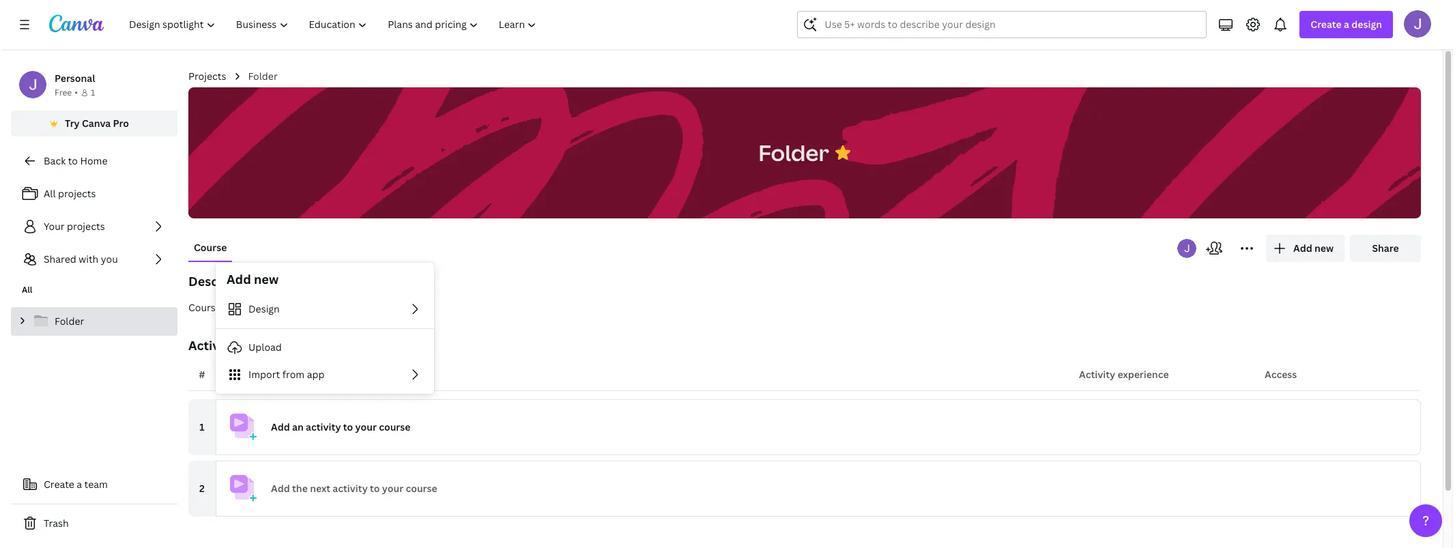 Task type: describe. For each thing, give the bounding box(es) containing it.
add the next activity to your course
[[271, 482, 437, 495]]

team
[[84, 478, 108, 491]]

home
[[80, 154, 108, 167]]

1 vertical spatial activity
[[333, 482, 368, 495]]

projects link
[[188, 69, 226, 84]]

to inside back to home link
[[68, 154, 78, 167]]

course inside dropdown button
[[379, 421, 411, 434]]

projects
[[188, 70, 226, 83]]

0 horizontal spatial folder link
[[11, 307, 178, 336]]

create
[[44, 478, 74, 491]]

add for add an activity to your course
[[271, 421, 290, 434]]

1 horizontal spatial your
[[382, 482, 404, 495]]

shared with you
[[44, 253, 118, 266]]

for
[[223, 301, 237, 314]]

add an activity to your course button
[[216, 399, 1422, 455]]

course for course
[[194, 241, 227, 254]]

top level navigation element
[[120, 11, 549, 38]]

2
[[199, 482, 205, 495]]

folder button
[[752, 131, 836, 174]]

import from app button
[[216, 361, 434, 389]]

add for add the next activity to your course
[[271, 482, 290, 495]]

experience
[[1118, 368, 1169, 381]]

shared with you link
[[11, 246, 178, 273]]

2 horizontal spatial to
[[370, 482, 380, 495]]

canva
[[82, 117, 111, 130]]

description
[[188, 273, 259, 290]]

course for learning the systems
[[188, 301, 334, 314]]

free
[[55, 87, 72, 98]]

with
[[79, 253, 99, 266]]

1 vertical spatial course
[[406, 482, 437, 495]]

try canva pro button
[[11, 111, 178, 137]]

your projects link
[[11, 213, 178, 240]]

1 vertical spatial the
[[292, 482, 308, 495]]

design
[[249, 302, 280, 315]]

your
[[44, 220, 65, 233]]

upload button
[[216, 334, 434, 361]]

trash link
[[11, 510, 178, 537]]

1 vertical spatial 1
[[200, 421, 205, 434]]

the inside button
[[279, 301, 294, 314]]

share
[[1373, 242, 1399, 255]]

back to home
[[44, 154, 108, 167]]

create a team
[[44, 478, 108, 491]]

all for all
[[22, 284, 32, 296]]

all for all projects
[[44, 187, 56, 200]]

try canva pro
[[65, 117, 129, 130]]

from
[[282, 368, 305, 381]]

create a team button
[[11, 471, 178, 498]]

import from app
[[249, 368, 325, 381]]

0 vertical spatial folder
[[248, 70, 278, 83]]

activities
[[188, 337, 245, 354]]

activity experience
[[1080, 368, 1169, 381]]

projects for your projects
[[67, 220, 105, 233]]

add an activity to your course
[[271, 421, 411, 434]]

•
[[75, 87, 78, 98]]

0 vertical spatial 1
[[91, 87, 95, 98]]

design button
[[216, 296, 434, 323]]



Task type: vqa. For each thing, say whether or not it's contained in the screenshot.
All for All
yes



Task type: locate. For each thing, give the bounding box(es) containing it.
1 horizontal spatial all
[[44, 187, 56, 200]]

you
[[101, 253, 118, 266]]

0 vertical spatial add
[[227, 271, 251, 287]]

0 vertical spatial course
[[194, 241, 227, 254]]

0 horizontal spatial all
[[22, 284, 32, 296]]

projects for all projects
[[58, 187, 96, 200]]

0 vertical spatial to
[[68, 154, 78, 167]]

activity inside dropdown button
[[306, 421, 341, 434]]

folder link right projects link
[[248, 69, 278, 84]]

add left new at left
[[227, 271, 251, 287]]

pro
[[113, 117, 129, 130]]

0 vertical spatial activity
[[306, 421, 341, 434]]

add new
[[227, 271, 279, 287]]

shared
[[44, 253, 76, 266]]

the left next
[[292, 482, 308, 495]]

your projects
[[44, 220, 105, 233]]

a
[[77, 478, 82, 491]]

add for add new
[[227, 271, 251, 287]]

all
[[44, 187, 56, 200], [22, 284, 32, 296]]

course
[[194, 241, 227, 254], [188, 301, 221, 314]]

1 vertical spatial to
[[343, 421, 353, 434]]

next
[[310, 482, 330, 495]]

2 vertical spatial folder
[[55, 315, 84, 328]]

app
[[307, 368, 325, 381]]

1 vertical spatial folder
[[759, 138, 829, 167]]

menu
[[216, 296, 434, 389]]

1 vertical spatial projects
[[67, 220, 105, 233]]

2 vertical spatial to
[[370, 482, 380, 495]]

projects down back to home
[[58, 187, 96, 200]]

add left next
[[271, 482, 290, 495]]

course up description
[[194, 241, 227, 254]]

all projects link
[[11, 180, 178, 208]]

to right back
[[68, 154, 78, 167]]

learning
[[239, 301, 277, 314]]

0 horizontal spatial folder
[[55, 315, 84, 328]]

all inside list
[[44, 187, 56, 200]]

2 vertical spatial add
[[271, 482, 290, 495]]

free •
[[55, 87, 78, 98]]

1 vertical spatial add
[[271, 421, 290, 434]]

1
[[91, 87, 95, 98], [200, 421, 205, 434]]

to right an
[[343, 421, 353, 434]]

add inside dropdown button
[[271, 421, 290, 434]]

your
[[355, 421, 377, 434], [382, 482, 404, 495]]

course inside course button
[[194, 241, 227, 254]]

upload
[[249, 341, 282, 354]]

to inside add an activity to your course dropdown button
[[343, 421, 353, 434]]

0 horizontal spatial to
[[68, 154, 78, 167]]

new
[[254, 271, 279, 287]]

0 vertical spatial the
[[279, 301, 294, 314]]

1 right •
[[91, 87, 95, 98]]

0 vertical spatial folder link
[[248, 69, 278, 84]]

personal
[[55, 72, 95, 85]]

access
[[1265, 368, 1298, 381]]

projects
[[58, 187, 96, 200], [67, 220, 105, 233]]

the
[[279, 301, 294, 314], [292, 482, 308, 495]]

add
[[227, 271, 251, 287], [271, 421, 290, 434], [271, 482, 290, 495]]

0 horizontal spatial 1
[[91, 87, 95, 98]]

import
[[249, 368, 280, 381]]

1 vertical spatial course
[[188, 301, 221, 314]]

0 vertical spatial projects
[[58, 187, 96, 200]]

None search field
[[798, 11, 1207, 38]]

1 vertical spatial folder link
[[11, 307, 178, 336]]

add left an
[[271, 421, 290, 434]]

0 vertical spatial all
[[44, 187, 56, 200]]

systems
[[297, 301, 334, 314]]

course for course for learning the systems
[[188, 301, 221, 314]]

an
[[292, 421, 304, 434]]

folder link down shared with you link
[[11, 307, 178, 336]]

list containing all projects
[[11, 180, 178, 273]]

to right next
[[370, 482, 380, 495]]

0 vertical spatial course
[[379, 421, 411, 434]]

course left for
[[188, 301, 221, 314]]

activity
[[306, 421, 341, 434], [333, 482, 368, 495]]

back
[[44, 154, 66, 167]]

activity right an
[[306, 421, 341, 434]]

1 horizontal spatial 1
[[200, 421, 205, 434]]

1 horizontal spatial folder link
[[248, 69, 278, 84]]

activity
[[1080, 368, 1116, 381]]

trash
[[44, 517, 69, 530]]

folder
[[248, 70, 278, 83], [759, 138, 829, 167], [55, 315, 84, 328]]

2 horizontal spatial folder
[[759, 138, 829, 167]]

course button
[[188, 235, 232, 261]]

folder inside button
[[759, 138, 829, 167]]

projects right your
[[67, 220, 105, 233]]

0 horizontal spatial your
[[355, 421, 377, 434]]

back to home link
[[11, 147, 178, 175]]

activity right next
[[333, 482, 368, 495]]

course for learning the systems button
[[188, 300, 1422, 315]]

try
[[65, 117, 80, 130]]

1 horizontal spatial to
[[343, 421, 353, 434]]

1 down #
[[200, 421, 205, 434]]

1 horizontal spatial folder
[[248, 70, 278, 83]]

list
[[11, 180, 178, 273]]

share button
[[1351, 235, 1422, 262]]

your inside dropdown button
[[355, 421, 377, 434]]

1 vertical spatial all
[[22, 284, 32, 296]]

menu containing design
[[216, 296, 434, 389]]

course inside course for learning the systems button
[[188, 301, 221, 314]]

#
[[199, 368, 205, 381]]

the right learning
[[279, 301, 294, 314]]

title
[[224, 368, 245, 381]]

1 vertical spatial your
[[382, 482, 404, 495]]

course
[[379, 421, 411, 434], [406, 482, 437, 495]]

all projects
[[44, 187, 96, 200]]

0 vertical spatial your
[[355, 421, 377, 434]]

to
[[68, 154, 78, 167], [343, 421, 353, 434], [370, 482, 380, 495]]

folder link
[[248, 69, 278, 84], [11, 307, 178, 336]]



